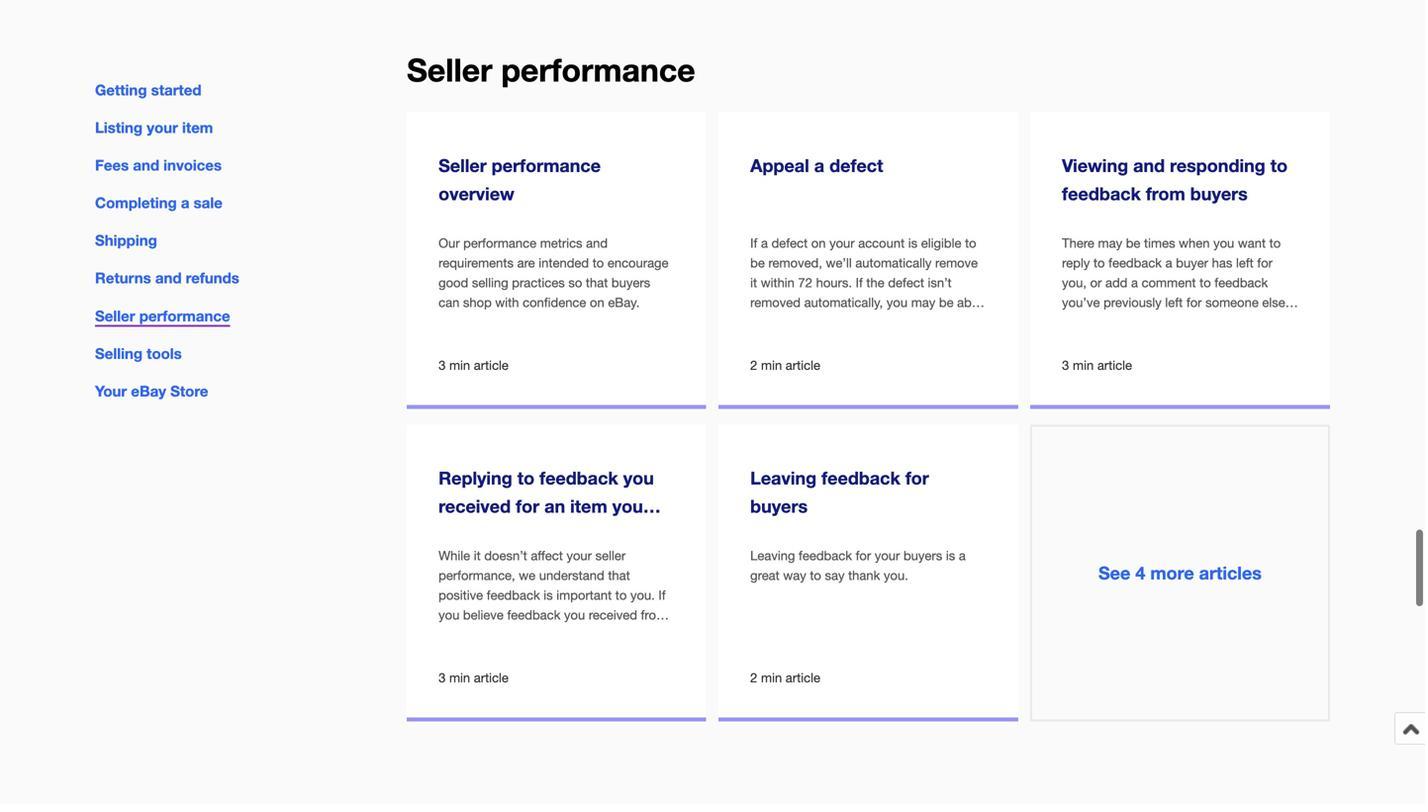 Task type: locate. For each thing, give the bounding box(es) containing it.
0 vertical spatial or
[[1091, 275, 1102, 290]]

accurate
[[513, 628, 563, 643]]

0 vertical spatial can
[[439, 295, 460, 310]]

2 inside if a defect on your account is eligible to be removed, we'll automatically remove it within 72 hours. if the defect isn't removed automatically, you may be able to appeal, depending on the circumstances. 2 min article
[[751, 358, 758, 373]]

automatically
[[856, 255, 932, 271]]

1 horizontal spatial can
[[630, 628, 651, 643]]

you. right thank
[[884, 568, 909, 584]]

1 vertical spatial received
[[589, 608, 638, 623]]

from inside viewing and responding to feedback from buyers
[[1146, 183, 1186, 204]]

metrics
[[540, 235, 583, 251]]

from inside replying to feedback you received for an item you sold while it doesn't affect your seller performance, we understand that positive feedback is important to you. if you believe feedback you received from a buyer isn't accurate or fair, you can try to resolve the situation by replying to the feedback or by requesting a feedback revision.
[[641, 608, 667, 623]]

eligible
[[922, 235, 962, 251]]

received down "replying"
[[439, 496, 511, 517]]

selling
[[95, 345, 143, 363]]

your up understand
[[567, 548, 592, 564]]

0 vertical spatial 2
[[751, 358, 758, 373]]

if up the try
[[659, 588, 666, 603]]

ebay.
[[608, 295, 640, 310]]

to right "replying"
[[518, 468, 535, 489]]

it inside replying to feedback you received for an item you sold while it doesn't affect your seller performance, we understand that positive feedback is important to you. if you believe feedback you received from a buyer isn't accurate or fair, you can try to resolve the situation by replying to the feedback or by requesting a feedback revision.
[[474, 548, 481, 564]]

can for you
[[630, 628, 651, 643]]

hours.
[[816, 275, 852, 290]]

1 horizontal spatial it
[[751, 275, 758, 290]]

2 horizontal spatial if
[[856, 275, 863, 290]]

1 horizontal spatial isn't
[[928, 275, 952, 290]]

2 horizontal spatial is
[[946, 548, 956, 564]]

shop
[[463, 295, 492, 310]]

buyer down when
[[1177, 255, 1209, 271]]

doesn't
[[485, 548, 527, 564]]

practices
[[512, 275, 565, 290]]

returns and refunds
[[95, 270, 239, 287]]

replying
[[590, 647, 635, 663]]

leaving inside the leaving feedback for buyers
[[751, 468, 817, 489]]

feedback inside the leaving feedback for buyers
[[822, 468, 901, 489]]

0 horizontal spatial buyer
[[449, 628, 482, 643]]

0 horizontal spatial or
[[566, 628, 578, 643]]

0 vertical spatial may
[[1099, 235, 1123, 251]]

it up performance,
[[474, 548, 481, 564]]

1 vertical spatial seller performance
[[95, 307, 230, 325]]

0 vertical spatial isn't
[[928, 275, 952, 290]]

1 horizontal spatial you.
[[884, 568, 909, 584]]

you. inside replying to feedback you received for an item you sold while it doesn't affect your seller performance, we understand that positive feedback is important to you. if you believe feedback you received from a buyer isn't accurate or fair, you can try to resolve the situation by replying to the feedback or by requesting a feedback revision.
[[631, 588, 655, 603]]

and right metrics on the top
[[586, 235, 608, 251]]

1 vertical spatial may
[[912, 295, 936, 310]]

someone
[[1206, 295, 1259, 310]]

feedback up add
[[1109, 255, 1162, 271]]

can
[[439, 295, 460, 310], [1177, 335, 1198, 350], [630, 628, 651, 643]]

can up they
[[1177, 335, 1198, 350]]

and inside our performance metrics and requirements are intended to encourage good selling practices so that buyers can shop with confidence on ebay.
[[586, 235, 608, 251]]

1 vertical spatial that
[[608, 568, 630, 584]]

more
[[1151, 563, 1195, 584]]

defect right appeal
[[830, 155, 884, 176]]

1 vertical spatial be
[[751, 255, 765, 271]]

on right depending
[[877, 315, 891, 330]]

account
[[859, 235, 905, 251]]

1 vertical spatial seller
[[439, 155, 487, 176]]

reconsider
[[1063, 354, 1123, 370]]

0 horizontal spatial may
[[912, 295, 936, 310]]

for
[[1258, 255, 1273, 271], [1187, 295, 1202, 310], [1063, 335, 1078, 350], [1233, 354, 1248, 370], [906, 468, 930, 489], [516, 496, 540, 517], [856, 548, 872, 564]]

item
[[182, 119, 213, 137], [570, 496, 608, 517]]

shipping link
[[95, 232, 157, 250]]

leaving feedback for your buyers is a great way to say thank you.
[[751, 548, 966, 584]]

within
[[761, 275, 795, 290]]

1 horizontal spatial is
[[909, 235, 918, 251]]

be up within at the top of the page
[[751, 255, 765, 271]]

2 vertical spatial can
[[630, 628, 651, 643]]

your ebay store
[[95, 383, 208, 400]]

on
[[812, 235, 826, 251], [590, 295, 605, 310], [877, 315, 891, 330]]

your inside leaving feedback for your buyers is a great way to say thank you.
[[875, 548, 900, 564]]

can inside "there may be times when you want to reply to feedback a buyer has left for you, or add a comment to feedback you've previously left for someone else. you can't change feedback you've left for a buyer, but you can ask a buyer to reconsider feedback they left for you."
[[1177, 335, 1198, 350]]

0 vertical spatial be
[[1126, 235, 1141, 251]]

1 horizontal spatial you've
[[1223, 315, 1260, 330]]

0 vertical spatial is
[[909, 235, 918, 251]]

fees and invoices link
[[95, 157, 222, 174]]

buyers inside viewing and responding to feedback from buyers
[[1191, 183, 1248, 204]]

else.
[[1263, 295, 1290, 310]]

item right an
[[570, 496, 608, 517]]

article
[[474, 358, 509, 373], [786, 358, 821, 373], [1098, 358, 1133, 373], [474, 671, 509, 686], [786, 671, 821, 686]]

performance
[[501, 51, 696, 89], [492, 155, 601, 176], [464, 235, 537, 251], [139, 307, 230, 325]]

your up we'll
[[830, 235, 855, 251]]

1 horizontal spatial by
[[572, 647, 587, 663]]

selling tools link
[[95, 345, 182, 363]]

buyer up resolve
[[449, 628, 482, 643]]

to left the say
[[810, 568, 822, 584]]

0 vertical spatial by
[[572, 647, 587, 663]]

0 horizontal spatial it
[[474, 548, 481, 564]]

can inside our performance metrics and requirements are intended to encourage good selling practices so that buyers can shop with confidence on ebay.
[[439, 295, 460, 310]]

0 horizontal spatial isn't
[[485, 628, 509, 643]]

able
[[958, 295, 982, 310]]

1 horizontal spatial item
[[570, 496, 608, 517]]

feedback up leaving feedback for your buyers is a great way to say thank you.
[[822, 468, 901, 489]]

removed
[[751, 295, 801, 310]]

1 horizontal spatial may
[[1099, 235, 1123, 251]]

1 horizontal spatial defect
[[830, 155, 884, 176]]

your inside replying to feedback you received for an item you sold while it doesn't affect your seller performance, we understand that positive feedback is important to you. if you believe feedback you received from a buyer isn't accurate or fair, you can try to resolve the situation by replying to the feedback or by requesting a feedback revision.
[[567, 548, 592, 564]]

it inside if a defect on your account is eligible to be removed, we'll automatically remove it within 72 hours. if the defect isn't removed automatically, you may be able to appeal, depending on the circumstances. 2 min article
[[751, 275, 758, 290]]

3 up revision.
[[439, 671, 446, 686]]

1 horizontal spatial buyer
[[1177, 255, 1209, 271]]

you
[[1063, 315, 1084, 330]]

0 horizontal spatial defect
[[772, 235, 808, 251]]

sold
[[439, 524, 475, 545]]

1 vertical spatial by
[[511, 667, 525, 683]]

2 vertical spatial buyer
[[449, 628, 482, 643]]

on up removed,
[[812, 235, 826, 251]]

is
[[909, 235, 918, 251], [946, 548, 956, 564], [544, 588, 553, 603]]

to left resolve
[[439, 647, 450, 663]]

from up the try
[[641, 608, 667, 623]]

left down want on the top right of the page
[[1237, 255, 1254, 271]]

buyer right ask at the top right of the page
[[1236, 335, 1269, 350]]

0 vertical spatial seller performance
[[407, 51, 696, 89]]

be inside "there may be times when you want to reply to feedback a buyer has left for you, or add a comment to feedback you've previously left for someone else. you can't change feedback you've left for a buyer, but you can ask a buyer to reconsider feedback they left for you."
[[1126, 235, 1141, 251]]

1 vertical spatial 2
[[751, 671, 758, 686]]

isn't
[[928, 275, 952, 290], [485, 628, 509, 643]]

on left ebay.
[[590, 295, 605, 310]]

you
[[1214, 235, 1235, 251], [887, 295, 908, 310], [1153, 335, 1174, 350], [624, 468, 654, 489], [613, 496, 643, 517], [439, 608, 460, 623], [564, 608, 585, 623], [605, 628, 626, 643]]

feedback up the accurate
[[507, 608, 561, 623]]

0 horizontal spatial can
[[439, 295, 460, 310]]

listing your item
[[95, 119, 213, 137]]

if up removed
[[751, 235, 758, 251]]

seller performance overview
[[439, 155, 601, 204]]

1 horizontal spatial if
[[751, 235, 758, 251]]

1 2 from the top
[[751, 358, 758, 373]]

2 leaving from the top
[[751, 548, 795, 564]]

1 vertical spatial defect
[[772, 235, 808, 251]]

can down good
[[439, 295, 460, 310]]

2 horizontal spatial can
[[1177, 335, 1198, 350]]

1 vertical spatial or
[[566, 628, 578, 643]]

0 vertical spatial defect
[[830, 155, 884, 176]]

situation
[[520, 647, 569, 663]]

positive
[[439, 588, 483, 603]]

with
[[495, 295, 519, 310]]

2 horizontal spatial you.
[[1252, 354, 1277, 370]]

intended
[[539, 255, 589, 271]]

1 vertical spatial leaving
[[751, 548, 795, 564]]

0 vertical spatial you've
[[1063, 295, 1100, 310]]

to right the intended
[[593, 255, 604, 271]]

you.
[[1252, 354, 1277, 370], [884, 568, 909, 584], [631, 588, 655, 603]]

0 horizontal spatial is
[[544, 588, 553, 603]]

you. up the try
[[631, 588, 655, 603]]

1 vertical spatial on
[[590, 295, 605, 310]]

or left 'fair,'
[[566, 628, 578, 643]]

1 leaving from the top
[[751, 468, 817, 489]]

0 vertical spatial from
[[1146, 183, 1186, 204]]

min for viewing and responding to feedback from buyers
[[1073, 358, 1094, 373]]

0 horizontal spatial from
[[641, 608, 667, 623]]

and inside viewing and responding to feedback from buyers
[[1134, 155, 1165, 176]]

defect up removed,
[[772, 235, 808, 251]]

to up remove
[[965, 235, 977, 251]]

there
[[1063, 235, 1095, 251]]

1 vertical spatial can
[[1177, 335, 1198, 350]]

3 for viewing and responding to feedback from buyers
[[1063, 358, 1070, 373]]

may right there
[[1099, 235, 1123, 251]]

1 vertical spatial item
[[570, 496, 608, 517]]

3 min article down buyer,
[[1063, 358, 1133, 373]]

1 vertical spatial if
[[856, 275, 863, 290]]

leaving up way
[[751, 468, 817, 489]]

if right hours.
[[856, 275, 863, 290]]

feedback down the viewing
[[1063, 183, 1141, 204]]

buyer
[[1177, 255, 1209, 271], [1236, 335, 1269, 350], [449, 628, 482, 643]]

2 vertical spatial you.
[[631, 588, 655, 603]]

1 vertical spatial buyer
[[1236, 335, 1269, 350]]

is inside replying to feedback you received for an item you sold while it doesn't affect your seller performance, we understand that positive feedback is important to you. if you believe feedback you received from a buyer isn't accurate or fair, you can try to resolve the situation by replying to the feedback or by requesting a feedback revision.
[[544, 588, 553, 603]]

defect down automatically
[[888, 275, 925, 290]]

2 vertical spatial seller
[[95, 307, 135, 325]]

leaving for leaving feedback for your buyers is a great way to say thank you.
[[751, 548, 795, 564]]

or left add
[[1091, 275, 1102, 290]]

on inside our performance metrics and requirements are intended to encourage good selling practices so that buyers can shop with confidence on ebay.
[[590, 295, 605, 310]]

leaving for leaving feedback for buyers
[[751, 468, 817, 489]]

received up 'fair,'
[[589, 608, 638, 623]]

completing a sale link
[[95, 194, 223, 212]]

0 horizontal spatial if
[[659, 588, 666, 603]]

isn't down believe
[[485, 628, 509, 643]]

may inside "there may be times when you want to reply to feedback a buyer has left for you, or add a comment to feedback you've previously left for someone else. you can't change feedback you've left for a buyer, but you can ask a buyer to reconsider feedback they left for you."
[[1099, 235, 1123, 251]]

your up fees and invoices
[[147, 119, 178, 137]]

you've down the you,
[[1063, 295, 1100, 310]]

shipping
[[95, 232, 157, 250]]

and right the viewing
[[1134, 155, 1165, 176]]

viewing and responding to feedback from buyers
[[1063, 155, 1288, 204]]

1 vertical spatial it
[[474, 548, 481, 564]]

getting started
[[95, 81, 201, 99]]

be left times
[[1126, 235, 1141, 251]]

feedback inside viewing and responding to feedback from buyers
[[1063, 183, 1141, 204]]

0 vertical spatial that
[[586, 275, 608, 290]]

seller performance
[[407, 51, 696, 89], [95, 307, 230, 325]]

0 vertical spatial it
[[751, 275, 758, 290]]

leaving up great
[[751, 548, 795, 564]]

item up invoices
[[182, 119, 213, 137]]

that right so
[[586, 275, 608, 290]]

3
[[439, 358, 446, 373], [1063, 358, 1070, 373], [439, 671, 446, 686]]

ask
[[1202, 335, 1222, 350]]

3 min article down shop
[[439, 358, 509, 373]]

1 vertical spatial isn't
[[485, 628, 509, 643]]

article for viewing and responding to feedback from buyers
[[1098, 358, 1133, 373]]

it left within at the top of the page
[[751, 275, 758, 290]]

if
[[751, 235, 758, 251], [856, 275, 863, 290], [659, 588, 666, 603]]

1 vertical spatial from
[[641, 608, 667, 623]]

your
[[95, 383, 127, 400]]

may inside if a defect on your account is eligible to be removed, we'll automatically remove it within 72 hours. if the defect isn't removed automatically, you may be able to appeal, depending on the circumstances. 2 min article
[[912, 295, 936, 310]]

understand
[[539, 568, 605, 584]]

you've
[[1063, 295, 1100, 310], [1223, 315, 1260, 330]]

2 2 from the top
[[751, 671, 758, 686]]

by down 'fair,'
[[572, 647, 587, 663]]

be left able on the top right
[[939, 295, 954, 310]]

0 horizontal spatial by
[[511, 667, 525, 683]]

or
[[1091, 275, 1102, 290], [566, 628, 578, 643]]

to inside our performance metrics and requirements are intended to encourage good selling practices so that buyers can shop with confidence on ebay.
[[593, 255, 604, 271]]

2 horizontal spatial buyer
[[1236, 335, 1269, 350]]

isn't down remove
[[928, 275, 952, 290]]

and up seller performance link
[[155, 270, 182, 287]]

to right responding
[[1271, 155, 1288, 176]]

from up times
[[1146, 183, 1186, 204]]

1 horizontal spatial be
[[939, 295, 954, 310]]

3 min article for seller performance overview
[[439, 358, 509, 373]]

can left the try
[[630, 628, 651, 643]]

min for seller performance overview
[[449, 358, 470, 373]]

0 vertical spatial item
[[182, 119, 213, 137]]

2 horizontal spatial on
[[877, 315, 891, 330]]

defect for appeal a defect
[[830, 155, 884, 176]]

1 vertical spatial you.
[[884, 568, 909, 584]]

2 vertical spatial defect
[[888, 275, 925, 290]]

for inside leaving feedback for your buyers is a great way to say thank you.
[[856, 548, 872, 564]]

2 min article
[[751, 671, 821, 686]]

performance inside our performance metrics and requirements are intended to encourage good selling practices so that buyers can shop with confidence on ebay.
[[464, 235, 537, 251]]

can inside replying to feedback you received for an item you sold while it doesn't affect your seller performance, we understand that positive feedback is important to you. if you believe feedback you received from a buyer isn't accurate or fair, you can try to resolve the situation by replying to the feedback or by requesting a feedback revision.
[[630, 628, 651, 643]]

3 down good
[[439, 358, 446, 373]]

by down situation
[[511, 667, 525, 683]]

refunds
[[186, 270, 239, 287]]

you. down else.
[[1252, 354, 1277, 370]]

3 min article
[[439, 358, 509, 373], [1063, 358, 1133, 373], [439, 671, 509, 686]]

leaving
[[751, 468, 817, 489], [751, 548, 795, 564]]

0 vertical spatial buyer
[[1177, 255, 1209, 271]]

seller
[[407, 51, 493, 89], [439, 155, 487, 176], [95, 307, 135, 325]]

previously
[[1104, 295, 1162, 310]]

0 horizontal spatial on
[[590, 295, 605, 310]]

0 horizontal spatial item
[[182, 119, 213, 137]]

may left able on the top right
[[912, 295, 936, 310]]

1 horizontal spatial from
[[1146, 183, 1186, 204]]

2 horizontal spatial be
[[1126, 235, 1141, 251]]

feedback up the say
[[799, 548, 852, 564]]

seller inside seller performance overview
[[439, 155, 487, 176]]

selling tools
[[95, 345, 182, 363]]

appeal,
[[766, 315, 808, 330]]

1 horizontal spatial or
[[1091, 275, 1102, 290]]

2 vertical spatial is
[[544, 588, 553, 603]]

buyers inside leaving feedback for your buyers is a great way to say thank you.
[[904, 548, 943, 564]]

circumstances.
[[751, 335, 838, 350]]

from
[[1146, 183, 1186, 204], [641, 608, 667, 623]]

2 horizontal spatial defect
[[888, 275, 925, 290]]

0 horizontal spatial received
[[439, 496, 511, 517]]

completing a sale
[[95, 194, 223, 212]]

it
[[751, 275, 758, 290], [474, 548, 481, 564]]

you've down someone
[[1223, 315, 1260, 330]]

0 vertical spatial seller
[[407, 51, 493, 89]]

0 vertical spatial leaving
[[751, 468, 817, 489]]

getting
[[95, 81, 147, 99]]

3 down you
[[1063, 358, 1070, 373]]

1 vertical spatial is
[[946, 548, 956, 564]]

the
[[867, 275, 885, 290], [895, 315, 913, 330], [498, 647, 516, 663], [654, 647, 672, 663]]

0 vertical spatial on
[[812, 235, 826, 251]]

article inside if a defect on your account is eligible to be removed, we'll automatically remove it within 72 hours. if the defect isn't removed automatically, you may be able to appeal, depending on the circumstances. 2 min article
[[786, 358, 821, 373]]

2 vertical spatial be
[[939, 295, 954, 310]]

for inside replying to feedback you received for an item you sold while it doesn't affect your seller performance, we understand that positive feedback is important to you. if you believe feedback you received from a buyer isn't accurate or fair, you can try to resolve the situation by replying to the feedback or by requesting a feedback revision.
[[516, 496, 540, 517]]

0 vertical spatial you.
[[1252, 354, 1277, 370]]

0 horizontal spatial you.
[[631, 588, 655, 603]]

1 horizontal spatial on
[[812, 235, 826, 251]]

if inside replying to feedback you received for an item you sold while it doesn't affect your seller performance, we understand that positive feedback is important to you. if you believe feedback you received from a buyer isn't accurate or fair, you can try to resolve the situation by replying to the feedback or by requesting a feedback revision.
[[659, 588, 666, 603]]

see 4 more articles
[[1099, 563, 1262, 584]]

2 vertical spatial if
[[659, 588, 666, 603]]

to
[[1271, 155, 1288, 176], [965, 235, 977, 251], [1270, 235, 1281, 251], [593, 255, 604, 271], [1094, 255, 1105, 271], [1200, 275, 1212, 290], [751, 315, 762, 330], [1272, 335, 1284, 350], [518, 468, 535, 489], [810, 568, 822, 584], [616, 588, 627, 603], [439, 647, 450, 663], [639, 647, 650, 663]]

0 horizontal spatial be
[[751, 255, 765, 271]]

that down seller
[[608, 568, 630, 584]]

your
[[147, 119, 178, 137], [830, 235, 855, 251], [567, 548, 592, 564], [875, 548, 900, 564]]

and right fees
[[133, 157, 159, 174]]

your up thank
[[875, 548, 900, 564]]

leaving inside leaving feedback for your buyers is a great way to say thank you.
[[751, 548, 795, 564]]



Task type: describe. For each thing, give the bounding box(es) containing it.
buyers inside our performance metrics and requirements are intended to encourage good selling practices so that buyers can shop with confidence on ebay.
[[612, 275, 651, 290]]

we'll
[[826, 255, 852, 271]]

you. inside "there may be times when you want to reply to feedback a buyer has left for you, or add a comment to feedback you've previously left for someone else. you can't change feedback you've left for a buyer, but you can ask a buyer to reconsider feedback they left for you."
[[1252, 354, 1277, 370]]

appeal a defect
[[751, 155, 884, 176]]

feedback or
[[439, 667, 507, 683]]

requesting
[[529, 667, 589, 683]]

buyers inside the leaving feedback for buyers
[[751, 496, 808, 517]]

encourage
[[608, 255, 669, 271]]

store
[[170, 383, 208, 400]]

72
[[799, 275, 813, 290]]

if a defect on your account is eligible to be removed, we'll automatically remove it within 72 hours. if the defect isn't removed automatically, you may be able to appeal, depending on the circumstances. 2 min article
[[751, 235, 982, 373]]

left down else.
[[1264, 315, 1282, 330]]

want
[[1239, 235, 1266, 251]]

isn't inside replying to feedback you received for an item you sold while it doesn't affect your seller performance, we understand that positive feedback is important to you. if you believe feedback you received from a buyer isn't accurate or fair, you can try to resolve the situation by replying to the feedback or by requesting a feedback revision.
[[485, 628, 509, 643]]

can't
[[1088, 315, 1116, 330]]

returns and refunds link
[[95, 270, 239, 287]]

to right important
[[616, 588, 627, 603]]

and for refunds
[[155, 270, 182, 287]]

or inside replying to feedback you received for an item you sold while it doesn't affect your seller performance, we understand that positive feedback is important to you. if you believe feedback you received from a buyer isn't accurate or fair, you can try to resolve the situation by replying to the feedback or by requesting a feedback revision.
[[566, 628, 578, 643]]

automatically,
[[805, 295, 883, 310]]

seller
[[596, 548, 626, 564]]

that inside replying to feedback you received for an item you sold while it doesn't affect your seller performance, we understand that positive feedback is important to you. if you believe feedback you received from a buyer isn't accurate or fair, you can try to resolve the situation by replying to the feedback or by requesting a feedback revision.
[[608, 568, 630, 584]]

appeal
[[751, 155, 810, 176]]

can for reply
[[1177, 335, 1198, 350]]

buyer,
[[1092, 335, 1127, 350]]

leaving feedback for buyers
[[751, 468, 930, 517]]

your ebay store link
[[95, 383, 208, 400]]

resolve
[[454, 647, 495, 663]]

but
[[1130, 335, 1149, 350]]

when
[[1179, 235, 1210, 251]]

1 horizontal spatial received
[[589, 608, 638, 623]]

isn't inside if a defect on your account is eligible to be removed, we'll automatically remove it within 72 hours. if the defect isn't removed automatically, you may be able to appeal, depending on the circumstances. 2 min article
[[928, 275, 952, 290]]

left down ask at the top right of the page
[[1212, 354, 1229, 370]]

are
[[517, 255, 535, 271]]

is inside if a defect on your account is eligible to be removed, we'll automatically remove it within 72 hours. if the defect isn't removed automatically, you may be able to appeal, depending on the circumstances. 2 min article
[[909, 235, 918, 251]]

revision.
[[439, 687, 486, 702]]

item inside replying to feedback you received for an item you sold while it doesn't affect your seller performance, we understand that positive feedback is important to you. if you believe feedback you received from a buyer isn't accurate or fair, you can try to resolve the situation by replying to the feedback or by requesting a feedback revision.
[[570, 496, 608, 517]]

to down else.
[[1272, 335, 1284, 350]]

a inside if a defect on your account is eligible to be removed, we'll automatically remove it within 72 hours. if the defect isn't removed automatically, you may be able to appeal, depending on the circumstances. 2 min article
[[761, 235, 768, 251]]

tools
[[147, 345, 182, 363]]

for inside the leaving feedback for buyers
[[906, 468, 930, 489]]

3 for seller performance overview
[[439, 358, 446, 373]]

you. inside leaving feedback for your buyers is a great way to say thank you.
[[884, 568, 909, 584]]

articles
[[1200, 563, 1262, 584]]

to right reply
[[1094, 255, 1105, 271]]

ebay
[[131, 383, 166, 400]]

0 vertical spatial if
[[751, 235, 758, 251]]

times
[[1145, 235, 1176, 251]]

completing
[[95, 194, 177, 212]]

responding
[[1170, 155, 1266, 176]]

to right replying
[[639, 647, 650, 663]]

feedback up ask at the top right of the page
[[1166, 315, 1219, 330]]

they
[[1184, 354, 1208, 370]]

there may be times when you want to reply to feedback a buyer has left for you, or add a comment to feedback you've previously left for someone else. you can't change feedback you've left for a buyer, but you can ask a buyer to reconsider feedback they left for you.
[[1063, 235, 1290, 370]]

invoices
[[164, 157, 222, 174]]

your inside if a defect on your account is eligible to be removed, we'll automatically remove it within 72 hours. if the defect isn't removed automatically, you may be able to appeal, depending on the circumstances. 2 min article
[[830, 235, 855, 251]]

fair,
[[582, 628, 602, 643]]

and for responding
[[1134, 155, 1165, 176]]

listing your item link
[[95, 119, 213, 137]]

0 horizontal spatial you've
[[1063, 295, 1100, 310]]

3 min article up revision.
[[439, 671, 509, 686]]

to inside viewing and responding to feedback from buyers
[[1271, 155, 1288, 176]]

change
[[1120, 315, 1162, 330]]

started
[[151, 81, 201, 99]]

add
[[1106, 275, 1128, 290]]

a inside leaving feedback for your buyers is a great way to say thank you.
[[959, 548, 966, 564]]

3 min article for viewing and responding to feedback from buyers
[[1063, 358, 1133, 373]]

viewing
[[1063, 155, 1129, 176]]

our
[[439, 235, 460, 251]]

performance,
[[439, 568, 516, 584]]

great
[[751, 568, 780, 584]]

0 horizontal spatial seller performance
[[95, 307, 230, 325]]

replying to feedback you received for an item you sold while it doesn't affect your seller performance, we understand that positive feedback is important to you. if you believe feedback you received from a buyer isn't accurate or fair, you can try to resolve the situation by replying to the feedback or by requesting a feedback revision.
[[439, 468, 672, 702]]

feedback down but
[[1127, 354, 1180, 370]]

we
[[519, 568, 536, 584]]

see
[[1099, 563, 1131, 584]]

selling
[[472, 275, 509, 290]]

buyer inside replying to feedback you received for an item you sold while it doesn't affect your seller performance, we understand that positive feedback is important to you. if you believe feedback you received from a buyer isn't accurate or fair, you can try to resolve the situation by replying to the feedback or by requesting a feedback revision.
[[449, 628, 482, 643]]

returns
[[95, 270, 151, 287]]

depending
[[812, 315, 873, 330]]

feedback up an
[[540, 468, 619, 489]]

feedback down the we
[[487, 588, 540, 603]]

removed,
[[769, 255, 823, 271]]

you inside if a defect on your account is eligible to be removed, we'll automatically remove it within 72 hours. if the defect isn't removed automatically, you may be able to appeal, depending on the circumstances. 2 min article
[[887, 295, 908, 310]]

1 vertical spatial you've
[[1223, 315, 1260, 330]]

try
[[654, 628, 669, 643]]

defect for if a defect on your account is eligible to be removed, we'll automatically remove it within 72 hours. if the defect isn't removed automatically, you may be able to appeal, depending on the circumstances. 2 min article
[[772, 235, 808, 251]]

performance inside seller performance overview
[[492, 155, 601, 176]]

fees and invoices
[[95, 157, 222, 174]]

article for seller performance overview
[[474, 358, 509, 373]]

feedback down replying
[[603, 667, 657, 683]]

min for leaving feedback for buyers
[[761, 671, 782, 686]]

feedback inside leaving feedback for your buyers is a great way to say thank you.
[[799, 548, 852, 564]]

4
[[1136, 563, 1146, 584]]

to up someone
[[1200, 275, 1212, 290]]

confidence
[[523, 295, 587, 310]]

2 vertical spatial on
[[877, 315, 891, 330]]

left down comment
[[1166, 295, 1183, 310]]

and for invoices
[[133, 157, 159, 174]]

good
[[439, 275, 469, 290]]

1 horizontal spatial seller performance
[[407, 51, 696, 89]]

0 vertical spatial received
[[439, 496, 511, 517]]

thank
[[849, 568, 881, 584]]

has
[[1213, 255, 1233, 271]]

important
[[557, 588, 612, 603]]

or inside "there may be times when you want to reply to feedback a buyer has left for you, or add a comment to feedback you've previously left for someone else. you can't change feedback you've left for a buyer, but you can ask a buyer to reconsider feedback they left for you."
[[1091, 275, 1102, 290]]

getting started link
[[95, 81, 201, 99]]

to down removed
[[751, 315, 762, 330]]

fees
[[95, 157, 129, 174]]

is inside leaving feedback for your buyers is a great way to say thank you.
[[946, 548, 956, 564]]

so
[[569, 275, 582, 290]]

our performance metrics and requirements are intended to encourage good selling practices so that buyers can shop with confidence on ebay.
[[439, 235, 669, 310]]

way
[[784, 568, 807, 584]]

remove
[[936, 255, 978, 271]]

that inside our performance metrics and requirements are intended to encourage good selling practices so that buyers can shop with confidence on ebay.
[[586, 275, 608, 290]]

article for leaving feedback for buyers
[[786, 671, 821, 686]]

requirements
[[439, 255, 514, 271]]

comment
[[1142, 275, 1197, 290]]

min inside if a defect on your account is eligible to be removed, we'll automatically remove it within 72 hours. if the defect isn't removed automatically, you may be able to appeal, depending on the circumstances. 2 min article
[[761, 358, 782, 373]]

to inside leaving feedback for your buyers is a great way to say thank you.
[[810, 568, 822, 584]]

to right want on the top right of the page
[[1270, 235, 1281, 251]]

say
[[825, 568, 845, 584]]

while
[[439, 548, 470, 564]]

affect
[[531, 548, 563, 564]]

overview
[[439, 183, 515, 204]]

seller performance link
[[95, 307, 230, 327]]

replying
[[439, 468, 513, 489]]

feedback up someone
[[1215, 275, 1269, 290]]



Task type: vqa. For each thing, say whether or not it's contained in the screenshot.
ask
yes



